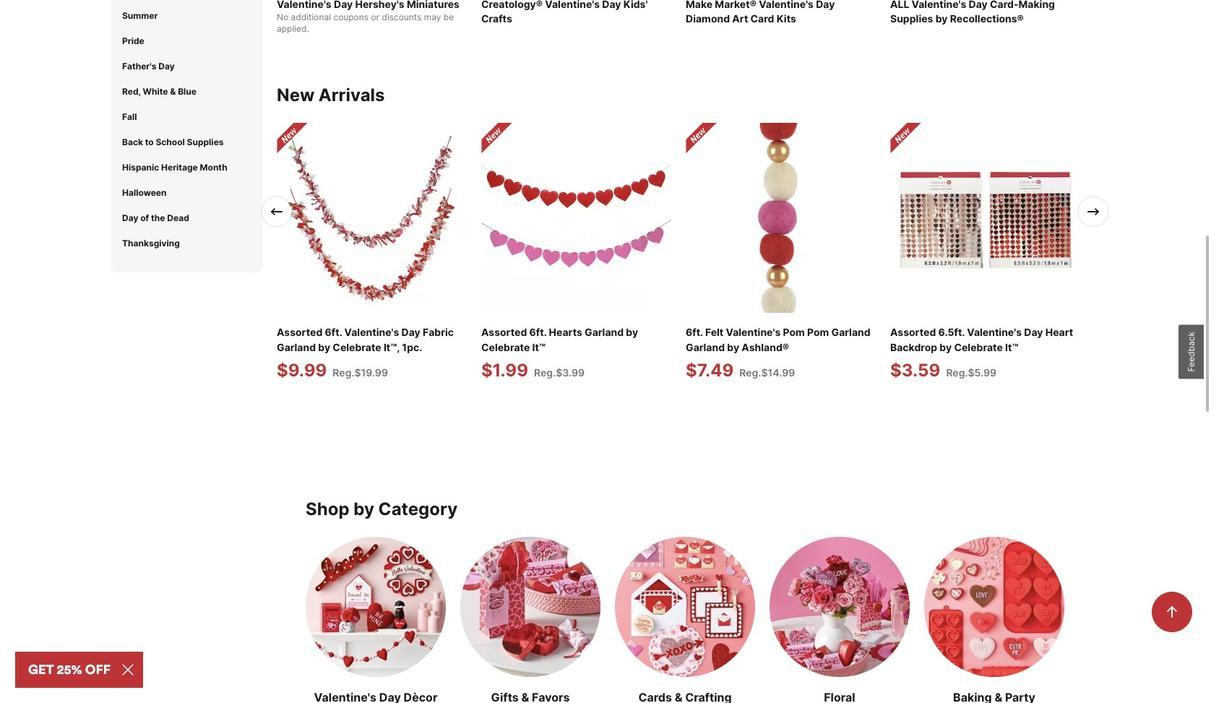 Task type: vqa. For each thing, say whether or not it's contained in the screenshot.


Task type: locate. For each thing, give the bounding box(es) containing it.
1 valentine's from the left
[[344, 326, 399, 338]]

reg.$19.99
[[333, 366, 388, 378]]

assorted 6.5ft. valentine's day heart backdrop by celebrate it™ $3.59 reg.$5.99
[[890, 326, 1073, 381]]

garland inside assorted 6ft. hearts garland by celebrate it™ $1.99 reg.$3.99
[[585, 326, 624, 338]]

6ft. inside assorted 6ft. valentine's day fabric garland by celebrate it™, 1pc. $9.99 reg.$19.99
[[325, 326, 342, 338]]

2 horizontal spatial valentine's
[[967, 326, 1022, 338]]

assorted 6.5ft. valentine's day heart backdrop by celebrate it™ image
[[890, 123, 1080, 313]]

by right hearts
[[626, 326, 638, 338]]

2 celebrate from the left
[[481, 341, 530, 353]]

day left heart
[[1024, 326, 1043, 338]]

2 6ft. from the left
[[529, 326, 547, 338]]

reg.$5.99
[[946, 366, 997, 378]]

valentine's for reg.$14.99
[[726, 326, 781, 338]]

6.5ft.
[[939, 326, 965, 338]]

0 horizontal spatial celebrate
[[333, 341, 381, 353]]

valentine's right 6.5ft.
[[967, 326, 1022, 338]]

gifts & favors image
[[460, 537, 601, 677]]

assorted inside assorted 6ft. valentine's day fabric garland by celebrate it™, 1pc. $9.99 reg.$19.99
[[277, 326, 323, 338]]

it™
[[532, 341, 546, 353], [1005, 341, 1019, 353]]

2 valentine's from the left
[[726, 326, 781, 338]]

halloween link
[[122, 187, 167, 198]]

back
[[122, 136, 143, 147]]

by up $9.99
[[318, 341, 330, 353]]

6ft. up reg.$19.99
[[325, 326, 342, 338]]

celebrate up reg.$5.99
[[954, 341, 1003, 353]]

day up 1pc.
[[402, 326, 420, 338]]

valentine's up 'ashland®'
[[726, 326, 781, 338]]

6ft. inside '6ft. felt valentine's pom pom garland garland by ashland® $7.49 reg.$14.99'
[[686, 326, 703, 338]]

6ft. left hearts
[[529, 326, 547, 338]]

assorted for $1.99
[[481, 326, 527, 338]]

3 6ft. from the left
[[686, 326, 703, 338]]

6ft. for $1.99
[[529, 326, 547, 338]]

assorted inside the assorted 6.5ft. valentine's day heart backdrop by celebrate it™ $3.59 reg.$5.99
[[890, 326, 936, 338]]

back to school supplies link
[[122, 136, 224, 147]]

red,
[[122, 86, 141, 97]]

2 pom from the left
[[807, 326, 829, 338]]

halloween
[[122, 187, 167, 198]]

6ft. inside assorted 6ft. hearts garland by celebrate it™ $1.99 reg.$3.99
[[529, 326, 547, 338]]

category
[[378, 498, 458, 519]]

1 horizontal spatial celebrate
[[481, 341, 530, 353]]

ashland®
[[742, 341, 789, 353]]

0 horizontal spatial pom
[[783, 326, 805, 338]]

3 valentine's from the left
[[967, 326, 1022, 338]]

0 horizontal spatial it™
[[532, 341, 546, 353]]

red, white & blue
[[122, 86, 197, 97]]

celebrate inside the assorted 6.5ft. valentine's day heart backdrop by celebrate it™ $3.59 reg.$5.99
[[954, 341, 1003, 353]]

assorted
[[277, 326, 323, 338], [481, 326, 527, 338], [890, 326, 936, 338]]

1 horizontal spatial valentine's
[[726, 326, 781, 338]]

1 horizontal spatial it™
[[1005, 341, 1019, 353]]

by down 6.5ft.
[[940, 341, 952, 353]]

assorted 6ft. hearts garland by celebrate it™ new logo image
[[481, 123, 513, 154]]

of
[[140, 212, 149, 223]]

assorted 6.5ft. valentine's day heart backdrop by celebrate it™ new logo image
[[890, 123, 922, 154]]

celebrate for $9.99
[[333, 341, 381, 353]]

by left 'ashland®'
[[727, 341, 739, 353]]

celebrate
[[333, 341, 381, 353], [481, 341, 530, 353], [954, 341, 1003, 353]]

it™ inside assorted 6ft. hearts garland by celebrate it™ $1.99 reg.$3.99
[[532, 341, 546, 353]]

father's day link
[[122, 61, 175, 71]]

assorted 6ft. valentine's day fabric garland by celebrate it™, 1pc. $9.99 reg.$19.99
[[277, 326, 454, 381]]

shop by category
[[306, 498, 458, 519]]

heart
[[1046, 326, 1073, 338]]

day
[[158, 61, 175, 71], [122, 212, 138, 223], [402, 326, 420, 338], [1024, 326, 1043, 338]]

1 celebrate from the left
[[333, 341, 381, 353]]

3 celebrate from the left
[[954, 341, 1003, 353]]

assorted up $1.99
[[481, 326, 527, 338]]

3 assorted from the left
[[890, 326, 936, 338]]

by inside assorted 6ft. hearts garland by celebrate it™ $1.99 reg.$3.99
[[626, 326, 638, 338]]

hispanic heritage month link
[[122, 162, 227, 173]]

2 horizontal spatial 6ft.
[[686, 326, 703, 338]]

6ft. felt valentine's pom pom garland garland by ashland® $7.49 reg.$14.99
[[686, 326, 871, 381]]

day inside the assorted 6.5ft. valentine's day heart backdrop by celebrate it™ $3.59 reg.$5.99
[[1024, 326, 1043, 338]]

assorted for $9.99
[[277, 326, 323, 338]]

celebrate up $1.99
[[481, 341, 530, 353]]

celebrate inside assorted 6ft. hearts garland by celebrate it™ $1.99 reg.$3.99
[[481, 341, 530, 353]]

6ft. left 'felt' on the right top of page
[[686, 326, 703, 338]]

celebrate up reg.$19.99
[[333, 341, 381, 353]]

assorted up backdrop
[[890, 326, 936, 338]]

celebrate inside assorted 6ft. valentine's day fabric garland by celebrate it™, 1pc. $9.99 reg.$19.99
[[333, 341, 381, 353]]

by
[[626, 326, 638, 338], [318, 341, 330, 353], [727, 341, 739, 353], [940, 341, 952, 353], [354, 498, 374, 519]]

1 assorted from the left
[[277, 326, 323, 338]]

2 it™ from the left
[[1005, 341, 1019, 353]]

&
[[170, 86, 176, 97]]

father's day
[[122, 61, 175, 71]]

0 horizontal spatial valentine's
[[344, 326, 399, 338]]

valentine's inside '6ft. felt valentine's pom pom garland garland by ashland® $7.49 reg.$14.99'
[[726, 326, 781, 338]]

valentine's inside assorted 6ft. valentine's day fabric garland by celebrate it™, 1pc. $9.99 reg.$19.99
[[344, 326, 399, 338]]

felt
[[705, 326, 724, 338]]

0 horizontal spatial assorted
[[277, 326, 323, 338]]

assorted inside assorted 6ft. hearts garland by celebrate it™ $1.99 reg.$3.99
[[481, 326, 527, 338]]

1 it™ from the left
[[532, 341, 546, 353]]

day of the dead
[[122, 212, 189, 223]]

thanksgiving link
[[122, 238, 180, 248]]

1 horizontal spatial assorted
[[481, 326, 527, 338]]

assorted 6ft. valentine's day fabric garland by celebrate it™, 1pc. image
[[277, 123, 467, 313]]

1 pom from the left
[[783, 326, 805, 338]]

2 assorted from the left
[[481, 326, 527, 338]]

2 horizontal spatial assorted
[[890, 326, 936, 338]]

1 horizontal spatial 6ft.
[[529, 326, 547, 338]]

valentine's up it™,
[[344, 326, 399, 338]]

it™ inside the assorted 6.5ft. valentine's day heart backdrop by celebrate it™ $3.59 reg.$5.99
[[1005, 341, 1019, 353]]

1 horizontal spatial pom
[[807, 326, 829, 338]]

assorted 6ft. valentine's day fabric garland by celebrate it™, 1pc. new logo image
[[277, 123, 309, 154]]

day up &
[[158, 61, 175, 71]]

valentine's
[[344, 326, 399, 338], [726, 326, 781, 338], [967, 326, 1022, 338]]

day left "of"
[[122, 212, 138, 223]]

6ft. felt valentine's pom pom garland garland by ashland® image
[[686, 123, 876, 313]]

pom
[[783, 326, 805, 338], [807, 326, 829, 338]]

summer link
[[122, 10, 158, 21]]

by inside the assorted 6.5ft. valentine's day heart backdrop by celebrate it™ $3.59 reg.$5.99
[[940, 341, 952, 353]]

hispanic heritage month
[[122, 162, 227, 173]]

0 horizontal spatial 6ft.
[[325, 326, 342, 338]]

garland
[[585, 326, 624, 338], [832, 326, 871, 338], [277, 341, 316, 353], [686, 341, 725, 353]]

it™,
[[384, 341, 400, 353]]

6ft.
[[325, 326, 342, 338], [529, 326, 547, 338], [686, 326, 703, 338]]

pride
[[122, 35, 144, 46]]

2 horizontal spatial celebrate
[[954, 341, 1003, 353]]

1 6ft. from the left
[[325, 326, 342, 338]]

fall
[[122, 111, 137, 122]]

assorted up $9.99
[[277, 326, 323, 338]]

fall link
[[122, 111, 137, 122]]

the
[[151, 212, 165, 223]]

valentine's inside the assorted 6.5ft. valentine's day heart backdrop by celebrate it™ $3.59 reg.$5.99
[[967, 326, 1022, 338]]

garland inside assorted 6ft. valentine's day fabric garland by celebrate it™, 1pc. $9.99 reg.$19.99
[[277, 341, 316, 353]]



Task type: describe. For each thing, give the bounding box(es) containing it.
dead
[[167, 212, 189, 223]]

supplies
[[187, 136, 224, 147]]

month
[[200, 162, 227, 173]]

fabric
[[423, 326, 454, 338]]

1pc.
[[402, 341, 422, 353]]

by right shop
[[354, 498, 374, 519]]

assorted for $3.59
[[890, 326, 936, 338]]

back to school supplies
[[122, 136, 224, 147]]

to
[[145, 136, 154, 147]]

thanksgiving
[[122, 238, 180, 248]]

backdrop
[[890, 341, 937, 353]]

summer
[[122, 10, 158, 21]]

white
[[143, 86, 168, 97]]

by inside '6ft. felt valentine's pom pom garland garland by ashland® $7.49 reg.$14.99'
[[727, 341, 739, 353]]

red, white & blue link
[[122, 86, 197, 97]]

day inside assorted 6ft. valentine's day fabric garland by celebrate it™, 1pc. $9.99 reg.$19.99
[[402, 326, 420, 338]]

$1.99
[[481, 360, 528, 381]]

hearts
[[549, 326, 582, 338]]

heritage
[[161, 162, 198, 173]]

day of the dead link
[[122, 212, 189, 223]]

$7.49
[[686, 360, 734, 381]]

$9.99
[[277, 360, 327, 381]]

reg.$3.99
[[534, 366, 585, 378]]

cards & crafting image
[[615, 537, 755, 677]]

valentine's for $9.99
[[344, 326, 399, 338]]

arrivals
[[319, 84, 385, 105]]

celebrate for $3.59
[[954, 341, 1003, 353]]

valentine's day dècor image
[[306, 537, 446, 677]]

floral image
[[770, 537, 910, 677]]

shop
[[306, 498, 350, 519]]

school
[[156, 136, 185, 147]]

father's
[[122, 61, 156, 71]]

assorted 6ft. hearts garland by celebrate it™ image
[[481, 123, 671, 313]]

6ft. for celebrate
[[325, 326, 342, 338]]

new arrivals
[[277, 84, 385, 105]]

blue
[[178, 86, 197, 97]]

by inside assorted 6ft. valentine's day fabric garland by celebrate it™, 1pc. $9.99 reg.$19.99
[[318, 341, 330, 353]]

hispanic
[[122, 162, 159, 173]]

$3.59
[[890, 360, 941, 381]]

baking & decorating supplies image
[[924, 537, 1065, 677]]

pride link
[[122, 35, 144, 46]]

new
[[277, 84, 315, 105]]

assorted 6ft. hearts garland by celebrate it™ $1.99 reg.$3.99
[[481, 326, 638, 381]]

reg.$14.99
[[740, 366, 795, 378]]

valentine's for reg.$5.99
[[967, 326, 1022, 338]]

6ft. felt valentine's pom pom garland garland by ashland® new logo image
[[686, 123, 718, 154]]



